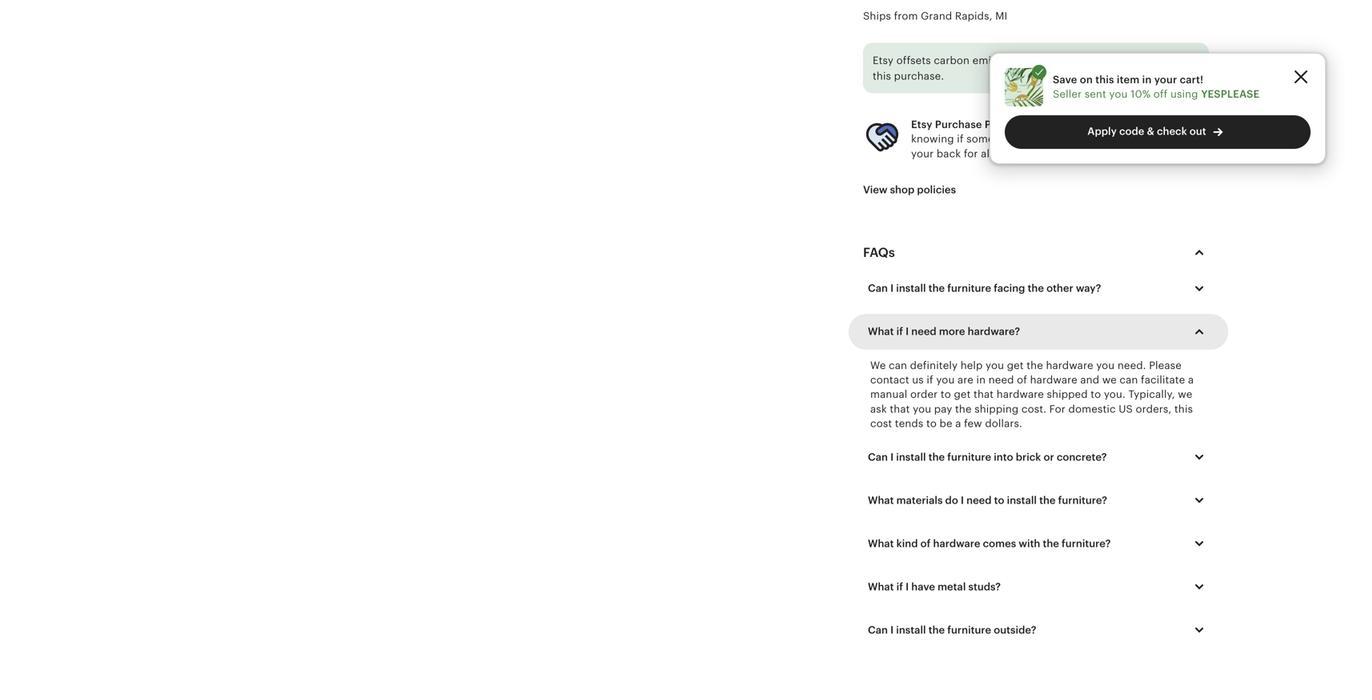 Task type: vqa. For each thing, say whether or not it's contained in the screenshot.
Handmade Keycap Keycap
no



Task type: locate. For each thing, give the bounding box(es) containing it.
0 vertical spatial on
[[1177, 54, 1190, 66]]

i down what if i have metal studs?
[[891, 624, 894, 636]]

what materials do i need to install the furniture?
[[868, 495, 1107, 507]]

this left purchase.
[[873, 70, 891, 82]]

1 furniture from the top
[[947, 282, 991, 294]]

if inside dropdown button
[[897, 326, 903, 338]]

knowing
[[911, 133, 954, 145]]

from right the emissions
[[1026, 54, 1050, 66]]

0 horizontal spatial get
[[954, 388, 971, 401]]

an
[[1111, 133, 1123, 145]]

1 vertical spatial with
[[1019, 538, 1040, 550]]

grand
[[921, 10, 952, 22]]

what left kind
[[868, 538, 894, 550]]

furniture down few
[[947, 451, 991, 463]]

0 vertical spatial can
[[868, 282, 888, 294]]

2 vertical spatial can
[[868, 624, 888, 636]]

your up off
[[1154, 74, 1177, 86]]

can down need.
[[1120, 374, 1138, 386]]

i
[[891, 282, 894, 294], [906, 326, 909, 338], [891, 451, 894, 463], [961, 495, 964, 507], [906, 581, 909, 593], [891, 624, 894, 636]]

install down tends
[[896, 451, 926, 463]]

what
[[868, 326, 894, 338], [868, 495, 894, 507], [868, 538, 894, 550], [868, 581, 894, 593]]

from
[[894, 10, 918, 22], [1026, 54, 1050, 66]]

if up contact
[[897, 326, 903, 338]]

if inside shop confidently on etsy knowing if something goes wrong with an order, we've got your back for all eligible purchases —
[[957, 133, 964, 145]]

if down purchase
[[957, 133, 964, 145]]

hardware
[[1046, 359, 1094, 371], [1030, 374, 1078, 386], [997, 388, 1044, 401], [933, 538, 980, 550]]

need right do
[[967, 495, 992, 507]]

1 horizontal spatial this
[[1096, 74, 1114, 86]]

3 what from the top
[[868, 538, 894, 550]]

0 vertical spatial can
[[889, 359, 907, 371]]

what inside dropdown button
[[868, 326, 894, 338]]

2 vertical spatial need
[[967, 495, 992, 507]]

install
[[896, 282, 926, 294], [896, 451, 926, 463], [1007, 495, 1037, 507], [896, 624, 926, 636]]

facing
[[994, 282, 1025, 294]]

shop confidently on etsy knowing if something goes wrong with an order, we've got your back for all eligible purchases —
[[911, 119, 1207, 160]]

in inside we can definitely help you get the hardware you need. please contact us if you are in need of hardware and we can facilitate a manual order to get that hardware shipped to you. typically, we ask that you pay the shipping cost. for domestic us orders, this cost tends to be a few dollars.
[[977, 374, 986, 386]]

1 horizontal spatial shipping
[[1053, 54, 1097, 66]]

your
[[1154, 74, 1177, 86], [911, 148, 934, 160]]

what for what kind of hardware comes with the furniture?
[[868, 538, 894, 550]]

1 horizontal spatial of
[[1017, 374, 1027, 386]]

1 horizontal spatial that
[[974, 388, 994, 401]]

and up 'item'
[[1100, 54, 1119, 66]]

if left have
[[897, 581, 903, 593]]

what inside 'dropdown button'
[[868, 581, 894, 593]]

we down facilitate
[[1178, 388, 1193, 401]]

1 horizontal spatial a
[[1188, 374, 1194, 386]]

0 horizontal spatial that
[[890, 403, 910, 415]]

0 vertical spatial get
[[1007, 359, 1024, 371]]

with inside dropdown button
[[1019, 538, 1040, 550]]

to
[[941, 388, 951, 401], [1091, 388, 1101, 401], [926, 418, 937, 430], [994, 495, 1005, 507]]

get down hardware? in the right top of the page
[[1007, 359, 1024, 371]]

got
[[1190, 133, 1207, 145]]

what left have
[[868, 581, 894, 593]]

1 what from the top
[[868, 326, 894, 338]]

something
[[967, 133, 1021, 145]]

furniture? down concrete?
[[1058, 495, 1107, 507]]

view shop policies button
[[851, 175, 968, 204]]

i left have
[[906, 581, 909, 593]]

etsy inside 'etsy offsets carbon emissions from shipping and packaging on this purchase.'
[[873, 54, 894, 66]]

in
[[1142, 74, 1152, 86], [977, 374, 986, 386]]

i down faqs
[[891, 282, 894, 294]]

we can definitely help you get the hardware you need. please contact us if you are in need of hardware and we can facilitate a manual order to get that hardware shipped to you. typically, we ask that you pay the shipping cost. for domestic us orders, this cost tends to be a few dollars.
[[870, 359, 1194, 430]]

1 vertical spatial we
[[1178, 388, 1193, 401]]

seller
[[1053, 88, 1082, 100]]

2 vertical spatial on
[[1134, 119, 1147, 131]]

2 vertical spatial furniture
[[947, 624, 991, 636]]

shipping up dollars.
[[975, 403, 1019, 415]]

1 horizontal spatial with
[[1086, 133, 1108, 145]]

can down cost
[[868, 451, 888, 463]]

can
[[889, 359, 907, 371], [1120, 374, 1138, 386]]

get down are
[[954, 388, 971, 401]]

cart!
[[1180, 74, 1204, 86]]

1 vertical spatial can
[[1120, 374, 1138, 386]]

—
[[1091, 148, 1100, 160]]

need left the more at the right top of page
[[911, 326, 937, 338]]

on up sent
[[1080, 74, 1093, 86]]

a right facilitate
[[1188, 374, 1194, 386]]

need.
[[1118, 359, 1146, 371]]

0 horizontal spatial etsy
[[873, 54, 894, 66]]

1 horizontal spatial get
[[1007, 359, 1024, 371]]

1 vertical spatial of
[[921, 538, 931, 550]]

in right are
[[977, 374, 986, 386]]

and inside 'etsy offsets carbon emissions from shipping and packaging on this purchase.'
[[1100, 54, 1119, 66]]

you left need.
[[1096, 359, 1115, 371]]

0 horizontal spatial a
[[955, 418, 961, 430]]

0 vertical spatial with
[[1086, 133, 1108, 145]]

0 horizontal spatial in
[[977, 374, 986, 386]]

facilitate
[[1141, 374, 1185, 386]]

order
[[910, 388, 938, 401]]

2 horizontal spatial on
[[1177, 54, 1190, 66]]

of
[[1017, 374, 1027, 386], [921, 538, 931, 550]]

i inside dropdown button
[[906, 326, 909, 338]]

what kind of hardware comes with the furniture? button
[[856, 527, 1221, 561]]

do
[[945, 495, 958, 507]]

3 furniture from the top
[[947, 624, 991, 636]]

this inside save on this item in your cart! seller sent you 10% off using yesplease
[[1096, 74, 1114, 86]]

the left other
[[1028, 282, 1044, 294]]

1 vertical spatial need
[[989, 374, 1014, 386]]

apply
[[1088, 125, 1117, 137]]

and
[[1100, 54, 1119, 66], [1080, 374, 1100, 386]]

ships from grand rapids, mi
[[863, 10, 1008, 22]]

of right kind
[[921, 538, 931, 550]]

1 horizontal spatial in
[[1142, 74, 1152, 86]]

furniture left facing on the top right
[[947, 282, 991, 294]]

item
[[1117, 74, 1140, 86]]

&
[[1147, 125, 1155, 137]]

2 horizontal spatial etsy
[[1150, 119, 1171, 131]]

install for can i install the furniture facing the other way?
[[896, 282, 926, 294]]

1 vertical spatial in
[[977, 374, 986, 386]]

0 vertical spatial furniture
[[947, 282, 991, 294]]

install down brick
[[1007, 495, 1037, 507]]

what for what if i need more hardware?
[[868, 326, 894, 338]]

1 vertical spatial your
[[911, 148, 934, 160]]

2 furniture from the top
[[947, 451, 991, 463]]

0 horizontal spatial shipping
[[975, 403, 1019, 415]]

can i install the furniture into brick or concrete? button
[[856, 441, 1221, 474]]

1 vertical spatial shipping
[[975, 403, 1019, 415]]

and up 'shipped'
[[1080, 374, 1100, 386]]

need right are
[[989, 374, 1014, 386]]

what materials do i need to install the furniture? button
[[856, 484, 1221, 517]]

0 horizontal spatial with
[[1019, 538, 1040, 550]]

0 horizontal spatial this
[[873, 70, 891, 82]]

in inside save on this item in your cart! seller sent you 10% off using yesplease
[[1142, 74, 1152, 86]]

can for can i install the furniture outside?
[[868, 624, 888, 636]]

way?
[[1076, 282, 1101, 294]]

contact
[[870, 374, 909, 386]]

2 can from the top
[[868, 451, 888, 463]]

furniture
[[947, 282, 991, 294], [947, 451, 991, 463], [947, 624, 991, 636]]

0 horizontal spatial your
[[911, 148, 934, 160]]

1 horizontal spatial etsy
[[911, 119, 933, 131]]

save
[[1053, 74, 1077, 86]]

furniture left outside?
[[947, 624, 991, 636]]

etsy purchase protection:
[[911, 119, 1041, 131]]

can up contact
[[889, 359, 907, 371]]

what up we
[[868, 326, 894, 338]]

view
[[863, 184, 888, 196]]

1 vertical spatial and
[[1080, 374, 1100, 386]]

0 vertical spatial and
[[1100, 54, 1119, 66]]

if
[[957, 133, 964, 145], [897, 326, 903, 338], [927, 374, 933, 386], [897, 581, 903, 593]]

1 horizontal spatial we
[[1178, 388, 1193, 401]]

back
[[937, 148, 961, 160]]

goes
[[1024, 133, 1048, 145]]

a right be
[[955, 418, 961, 430]]

0 vertical spatial need
[[911, 326, 937, 338]]

on up order,
[[1134, 119, 1147, 131]]

can down what if i have metal studs?
[[868, 624, 888, 636]]

this up sent
[[1096, 74, 1114, 86]]

hardware inside dropdown button
[[933, 538, 980, 550]]

3 can from the top
[[868, 624, 888, 636]]

0 vertical spatial your
[[1154, 74, 1177, 86]]

offsets
[[897, 54, 931, 66]]

and inside we can definitely help you get the hardware you need. please contact us if you are in need of hardware and we can facilitate a manual order to get that hardware shipped to you. typically, we ask that you pay the shipping cost. for domestic us orders, this cost tends to be a few dollars.
[[1080, 374, 1100, 386]]

tends
[[895, 418, 924, 430]]

faqs button
[[849, 233, 1224, 272]]

etsy for etsy purchase protection:
[[911, 119, 933, 131]]

a
[[1188, 374, 1194, 386], [955, 418, 961, 430]]

we up you.
[[1102, 374, 1117, 386]]

2 what from the top
[[868, 495, 894, 507]]

if inside we can definitely help you get the hardware you need. please contact us if you are in need of hardware and we can facilitate a manual order to get that hardware shipped to you. typically, we ask that you pay the shipping cost. for domestic us orders, this cost tends to be a few dollars.
[[927, 374, 933, 386]]

shop
[[1044, 119, 1071, 131]]

your down knowing
[[911, 148, 934, 160]]

be
[[940, 418, 953, 430]]

purchase
[[935, 119, 982, 131]]

to up the comes
[[994, 495, 1005, 507]]

hardware?
[[968, 326, 1020, 338]]

shipping up save
[[1053, 54, 1097, 66]]

4 what from the top
[[868, 581, 894, 593]]

0 horizontal spatial from
[[894, 10, 918, 22]]

with up the — at the top of page
[[1086, 133, 1108, 145]]

metal
[[938, 581, 966, 593]]

etsy left offsets
[[873, 54, 894, 66]]

of up cost.
[[1017, 374, 1027, 386]]

with right the comes
[[1019, 538, 1040, 550]]

or
[[1044, 451, 1054, 463]]

0 vertical spatial that
[[974, 388, 994, 401]]

1 vertical spatial furniture?
[[1062, 538, 1111, 550]]

this right orders,
[[1175, 403, 1193, 415]]

0 vertical spatial shipping
[[1053, 54, 1097, 66]]

the up few
[[955, 403, 972, 415]]

shipping inside 'etsy offsets carbon emissions from shipping and packaging on this purchase.'
[[1053, 54, 1097, 66]]

ask
[[870, 403, 887, 415]]

furniture for outside?
[[947, 624, 991, 636]]

need
[[911, 326, 937, 338], [989, 374, 1014, 386], [967, 495, 992, 507]]

policies
[[917, 184, 956, 196]]

from right ships
[[894, 10, 918, 22]]

what for what materials do i need to install the furniture?
[[868, 495, 894, 507]]

0 horizontal spatial on
[[1080, 74, 1093, 86]]

eligible
[[996, 148, 1033, 160]]

1 horizontal spatial on
[[1134, 119, 1147, 131]]

orders,
[[1136, 403, 1172, 415]]

1 horizontal spatial your
[[1154, 74, 1177, 86]]

1 horizontal spatial from
[[1026, 54, 1050, 66]]

i down cost
[[891, 451, 894, 463]]

shipping
[[1053, 54, 1097, 66], [975, 403, 1019, 415]]

can down faqs
[[868, 282, 888, 294]]

1 can from the top
[[868, 282, 888, 294]]

0 horizontal spatial of
[[921, 538, 931, 550]]

you down 'item'
[[1109, 88, 1128, 100]]

furniture? down what materials do i need to install the furniture? dropdown button
[[1062, 538, 1111, 550]]

the up 'what if i need more hardware?'
[[929, 282, 945, 294]]

purchase.
[[894, 70, 944, 82]]

1 vertical spatial can
[[868, 451, 888, 463]]

etsy up we've
[[1150, 119, 1171, 131]]

sent
[[1085, 88, 1107, 100]]

1 vertical spatial furniture
[[947, 451, 991, 463]]

get
[[1007, 359, 1024, 371], [954, 388, 971, 401]]

the down what materials do i need to install the furniture? dropdown button
[[1043, 538, 1059, 550]]

on up cart!
[[1177, 54, 1190, 66]]

in up '10%'
[[1142, 74, 1152, 86]]

help
[[961, 359, 983, 371]]

0 vertical spatial we
[[1102, 374, 1117, 386]]

code
[[1119, 125, 1145, 137]]

i inside 'dropdown button'
[[906, 581, 909, 593]]

of inside dropdown button
[[921, 538, 931, 550]]

install down have
[[896, 624, 926, 636]]

that up few
[[974, 388, 994, 401]]

that up tends
[[890, 403, 910, 415]]

if right us at the right of page
[[927, 374, 933, 386]]

cost
[[870, 418, 892, 430]]

2 horizontal spatial this
[[1175, 403, 1193, 415]]

your inside save on this item in your cart! seller sent you 10% off using yesplease
[[1154, 74, 1177, 86]]

if inside 'dropdown button'
[[897, 581, 903, 593]]

1 vertical spatial from
[[1026, 54, 1050, 66]]

the
[[929, 282, 945, 294], [1028, 282, 1044, 294], [1027, 359, 1043, 371], [955, 403, 972, 415], [929, 451, 945, 463], [1039, 495, 1056, 507], [1043, 538, 1059, 550], [929, 624, 945, 636]]

0 vertical spatial in
[[1142, 74, 1152, 86]]

1 vertical spatial on
[[1080, 74, 1093, 86]]

i left the more at the right top of page
[[906, 326, 909, 338]]

you.
[[1104, 388, 1126, 401]]

what left the materials
[[868, 495, 894, 507]]

1 vertical spatial that
[[890, 403, 910, 415]]

install up 'what if i need more hardware?'
[[896, 282, 926, 294]]

this
[[873, 70, 891, 82], [1096, 74, 1114, 86], [1175, 403, 1193, 415]]

0 vertical spatial of
[[1017, 374, 1027, 386]]

1 vertical spatial get
[[954, 388, 971, 401]]

on
[[1177, 54, 1190, 66], [1080, 74, 1093, 86], [1134, 119, 1147, 131]]

etsy up knowing
[[911, 119, 933, 131]]



Task type: describe. For each thing, give the bounding box(es) containing it.
for
[[964, 148, 978, 160]]

ships
[[863, 10, 891, 22]]

can i install the furniture facing the other way?
[[868, 282, 1101, 294]]

pay
[[934, 403, 952, 415]]

0 vertical spatial from
[[894, 10, 918, 22]]

the down what if i need more hardware? dropdown button
[[1027, 359, 1043, 371]]

from inside 'etsy offsets carbon emissions from shipping and packaging on this purchase.'
[[1026, 54, 1050, 66]]

wrong
[[1051, 133, 1083, 145]]

can for can i install the furniture into brick or concrete?
[[868, 451, 888, 463]]

furniture for into
[[947, 451, 991, 463]]

to inside dropdown button
[[994, 495, 1005, 507]]

can i install the furniture outside? button
[[856, 614, 1221, 647]]

to up pay
[[941, 388, 951, 401]]

i right do
[[961, 495, 964, 507]]

us
[[1119, 403, 1133, 415]]

mi
[[995, 10, 1008, 22]]

domestic
[[1069, 403, 1116, 415]]

to left be
[[926, 418, 937, 430]]

need inside dropdown button
[[911, 326, 937, 338]]

manual
[[870, 388, 908, 401]]

can i install the furniture facing the other way? button
[[856, 272, 1221, 305]]

more
[[939, 326, 965, 338]]

we
[[870, 359, 886, 371]]

yesplease
[[1201, 88, 1260, 100]]

on inside 'etsy offsets carbon emissions from shipping and packaging on this purchase.'
[[1177, 54, 1190, 66]]

need inside we can definitely help you get the hardware you need. please contact us if you are in need of hardware and we can facilitate a manual order to get that hardware shipped to you. typically, we ask that you pay the shipping cost. for domestic us orders, this cost tends to be a few dollars.
[[989, 374, 1014, 386]]

of inside we can definitely help you get the hardware you need. please contact us if you are in need of hardware and we can facilitate a manual order to get that hardware shipped to you. typically, we ask that you pay the shipping cost. for domestic us orders, this cost tends to be a few dollars.
[[1017, 374, 1027, 386]]

what if i need more hardware? button
[[856, 315, 1221, 349]]

the down or at the right of page
[[1039, 495, 1056, 507]]

1 horizontal spatial can
[[1120, 374, 1138, 386]]

shop
[[890, 184, 915, 196]]

0 vertical spatial a
[[1188, 374, 1194, 386]]

you down 'order' at the bottom right
[[913, 403, 931, 415]]

have
[[911, 581, 935, 593]]

this inside 'etsy offsets carbon emissions from shipping and packaging on this purchase.'
[[873, 70, 891, 82]]

install for can i install the furniture outside?
[[896, 624, 926, 636]]

0 horizontal spatial can
[[889, 359, 907, 371]]

etsy for etsy offsets carbon emissions from shipping and packaging on this purchase.
[[873, 54, 894, 66]]

your inside shop confidently on etsy knowing if something goes wrong with an order, we've got your back for all eligible purchases —
[[911, 148, 934, 160]]

order,
[[1126, 133, 1156, 145]]

studs?
[[969, 581, 1001, 593]]

1 vertical spatial a
[[955, 418, 961, 430]]

comes
[[983, 538, 1016, 550]]

need inside dropdown button
[[967, 495, 992, 507]]

are
[[958, 374, 974, 386]]

0 horizontal spatial we
[[1102, 374, 1117, 386]]

install for can i install the furniture into brick or concrete?
[[896, 451, 926, 463]]

this inside we can definitely help you get the hardware you need. please contact us if you are in need of hardware and we can facilitate a manual order to get that hardware shipped to you. typically, we ask that you pay the shipping cost. for domestic us orders, this cost tends to be a few dollars.
[[1175, 403, 1193, 415]]

emissions
[[973, 54, 1023, 66]]

confidently
[[1074, 119, 1131, 131]]

other
[[1047, 282, 1074, 294]]

what if i need more hardware?
[[868, 326, 1020, 338]]

purchases
[[1036, 148, 1088, 160]]

view shop policies
[[863, 184, 956, 196]]

brick
[[1016, 451, 1041, 463]]

with inside shop confidently on etsy knowing if something goes wrong with an order, we've got your back for all eligible purchases —
[[1086, 133, 1108, 145]]

into
[[994, 451, 1013, 463]]

to up domestic
[[1091, 388, 1101, 401]]

furniture for facing
[[947, 282, 991, 294]]

carbon
[[934, 54, 970, 66]]

apply code & check out
[[1088, 125, 1206, 137]]

etsy inside shop confidently on etsy knowing if something goes wrong with an order, we've got your back for all eligible purchases —
[[1150, 119, 1171, 131]]

what for what if i have metal studs?
[[868, 581, 894, 593]]

what kind of hardware comes with the furniture?
[[868, 538, 1111, 550]]

can i install the furniture into brick or concrete?
[[868, 451, 1107, 463]]

10%
[[1131, 88, 1151, 100]]

on inside shop confidently on etsy knowing if something goes wrong with an order, we've got your back for all eligible purchases —
[[1134, 119, 1147, 131]]

on inside save on this item in your cart! seller sent you 10% off using yesplease
[[1080, 74, 1093, 86]]

shipping inside we can definitely help you get the hardware you need. please contact us if you are in need of hardware and we can facilitate a manual order to get that hardware shipped to you. typically, we ask that you pay the shipping cost. for domestic us orders, this cost tends to be a few dollars.
[[975, 403, 1019, 415]]

apply code & check out link
[[1005, 115, 1311, 149]]

out
[[1190, 125, 1206, 137]]

rapids,
[[955, 10, 993, 22]]

outside?
[[994, 624, 1037, 636]]

check
[[1157, 125, 1187, 137]]

what if i have metal studs? button
[[856, 570, 1221, 604]]

etsy offsets carbon emissions from shipping and packaging on this purchase.
[[873, 54, 1190, 82]]

you inside save on this item in your cart! seller sent you 10% off using yesplease
[[1109, 88, 1128, 100]]

using
[[1171, 88, 1198, 100]]

kind
[[897, 538, 918, 550]]

save on this item in your cart! seller sent you 10% off using yesplease
[[1053, 74, 1260, 100]]

please
[[1149, 359, 1182, 371]]

what if i have metal studs?
[[868, 581, 1001, 593]]

cost.
[[1022, 403, 1047, 415]]

all
[[981, 148, 993, 160]]

can i install the furniture outside?
[[868, 624, 1037, 636]]

us
[[912, 374, 924, 386]]

definitely
[[910, 359, 958, 371]]

you down definitely
[[936, 374, 955, 386]]

the down be
[[929, 451, 945, 463]]

few
[[964, 418, 982, 430]]

dollars.
[[985, 418, 1023, 430]]

typically,
[[1129, 388, 1175, 401]]

can for can i install the furniture facing the other way?
[[868, 282, 888, 294]]

you right help
[[986, 359, 1004, 371]]

concrete?
[[1057, 451, 1107, 463]]

the down what if i have metal studs?
[[929, 624, 945, 636]]

shipped
[[1047, 388, 1088, 401]]

packaging
[[1121, 54, 1174, 66]]

materials
[[897, 495, 943, 507]]

0 vertical spatial furniture?
[[1058, 495, 1107, 507]]

off
[[1154, 88, 1168, 100]]



